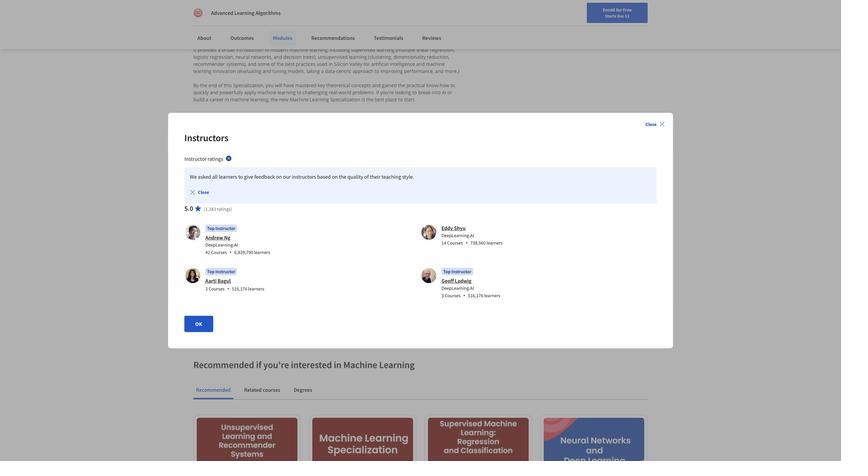 Task type: describe. For each thing, give the bounding box(es) containing it.
included
[[223, 285, 243, 292]]

instructor for andrew
[[216, 226, 235, 232]]

what's
[[206, 285, 222, 292]]

asked
[[198, 174, 211, 180]]

• inside 'top instructor geoff ladwig deeplearning.ai 3 courses • 516,176 learners'
[[464, 292, 466, 300]]

advanced
[[211, 9, 234, 16]]

forests
[[331, 272, 346, 278]]

aarti bagul link
[[206, 278, 231, 285]]

reviews link
[[419, 30, 446, 45]]

instructor for geoff
[[452, 269, 472, 275]]

recommendation tabs tab list
[[194, 382, 648, 400]]

our
[[283, 174, 291, 180]]

this
[[206, 264, 216, 270]]

we asked all learners to give feedback on our instructors based on the quality of their teaching style.
[[190, 174, 415, 180]]

recommended for recommended
[[196, 387, 231, 394]]

0 vertical spatial learning
[[235, 9, 255, 16]]

0 horizontal spatial decision
[[258, 272, 277, 278]]

1 horizontal spatial close
[[646, 121, 657, 127]]

testimonials link
[[370, 30, 408, 45]]

you'll
[[231, 264, 244, 270]]

related
[[244, 387, 262, 394]]

a
[[272, 264, 274, 270]]

ungraded
[[434, 299, 456, 305]]

testimonials
[[374, 35, 404, 41]]

0 horizontal spatial and
[[296, 264, 305, 270]]

courses inside eddy shyu deeplearning.ai 14 courses • 738,560 learners
[[448, 240, 463, 246]]

1,383
[[206, 207, 216, 213]]

we
[[190, 174, 197, 180]]

labs
[[457, 299, 467, 305]]

top for geoff
[[444, 269, 451, 275]]

for
[[617, 7, 623, 13]]

decision
[[206, 242, 231, 250]]

information about the instructor ratings image
[[225, 155, 233, 163]]

5.0
[[185, 205, 193, 213]]

1 vertical spatial ratings
[[217, 207, 231, 213]]

0 vertical spatial about
[[257, 264, 271, 270]]

1 on from the left
[[276, 174, 282, 180]]

of inside instructors dialog
[[365, 174, 369, 180]]

what's included
[[206, 285, 243, 292]]

based
[[318, 174, 331, 180]]

ok
[[195, 321, 202, 328]]

algorithm
[[374, 264, 396, 270]]

learners inside top instructor aarti bagul 3 courses • 516,176 learners
[[248, 286, 264, 292]]

courses inside 'top instructor geoff ladwig deeplearning.ai 3 courses • 516,176 learners'
[[445, 293, 461, 299]]

eddy shyu link
[[442, 225, 466, 232]]

teaching
[[382, 174, 401, 180]]

2 vertical spatial the
[[250, 272, 257, 278]]

including
[[290, 272, 311, 278]]

the inside instructors dialog
[[339, 174, 347, 180]]

enroll
[[603, 7, 616, 13]]

top instructor geoff ladwig deeplearning.ai 3 courses • 516,176 learners
[[442, 269, 501, 300]]

read
[[194, 113, 205, 120]]

outcomes link
[[227, 30, 258, 45]]

you're
[[264, 359, 289, 371]]

shyu
[[454, 225, 466, 232]]

andrew ng image
[[186, 225, 201, 240]]

starts
[[606, 13, 617, 19]]

geoff
[[442, 278, 454, 285]]

deeplearning.ai for andrew ng
[[206, 242, 238, 248]]

instructor for aarti
[[216, 269, 235, 275]]

andrew ng link
[[206, 235, 231, 241]]

top for aarti
[[207, 269, 215, 275]]

reviews
[[423, 35, 442, 41]]

module
[[206, 252, 221, 258]]

42
[[206, 250, 210, 256]]

all
[[212, 174, 218, 180]]

decision trees module 4 • 7 hours to complete
[[206, 242, 270, 258]]

deeplearning.ai image
[[194, 8, 203, 18]]

• inside eddy shyu deeplearning.ai 14 courses • 738,560 learners
[[466, 240, 468, 247]]

week,
[[217, 264, 230, 270]]

learners inside eddy shyu deeplearning.ai 14 courses • 738,560 learners
[[487, 240, 503, 246]]

2 ungraded labs
[[431, 299, 467, 305]]

style.
[[403, 174, 415, 180]]

algorithms
[[256, 9, 281, 16]]

14
[[442, 240, 447, 246]]

aarti bagul image
[[186, 269, 201, 284]]

to inside the decision trees module 4 • 7 hours to complete
[[247, 252, 251, 258]]

ladwig
[[455, 278, 472, 285]]

boosted
[[357, 272, 375, 278]]

very
[[306, 264, 316, 270]]

3 inside top instructor aarti bagul 3 courses • 516,176 learners
[[206, 286, 208, 292]]

2
[[431, 299, 433, 305]]

learners inside top instructor andrew ng deeplearning.ai 42 courses • 6,839,790 learners
[[254, 250, 270, 256]]

quality
[[348, 174, 364, 180]]

eddy
[[442, 225, 453, 232]]

eddy shyu deeplearning.ai 14 courses • 738,560 learners
[[442, 225, 503, 247]]

6,839,790
[[235, 250, 253, 256]]

(
[[204, 207, 206, 213]]

trees inside the decision trees module 4 • 7 hours to complete
[[232, 242, 246, 250]]

info about module content element
[[206, 309, 481, 328]]

learners inside 'top instructor geoff ladwig deeplearning.ai 3 courses • 516,176 learners'
[[485, 293, 501, 299]]

this week, you'll learn about a practical and very commonly used learning algorithm the decision tree.  you'll also learn about variations of the decision tree, including random forests and boosted trees (xgboost).
[[206, 264, 472, 278]]

516,176 inside 'top instructor geoff ladwig deeplearning.ai 3 courses • 516,176 learners'
[[468, 293, 484, 299]]



Task type: locate. For each thing, give the bounding box(es) containing it.
of right variations
[[244, 272, 249, 278]]

learners right labs
[[485, 293, 501, 299]]

3 right 2
[[442, 293, 444, 299]]

1 vertical spatial recommended
[[196, 387, 231, 394]]

courses down geoff ladwig link
[[445, 293, 461, 299]]

0 vertical spatial trees
[[232, 242, 246, 250]]

commonly
[[317, 264, 341, 270]]

ratings left information about the instructor ratings icon
[[208, 156, 223, 162]]

• down ladwig
[[464, 292, 466, 300]]

to left give
[[238, 174, 243, 180]]

0 horizontal spatial to
[[238, 174, 243, 180]]

free
[[623, 7, 632, 13]]

give
[[244, 174, 253, 180]]

and down used
[[347, 272, 356, 278]]

instructor up ng
[[216, 226, 235, 232]]

advanced learning algorithms
[[211, 9, 281, 16]]

top up geoff
[[444, 269, 451, 275]]

about down this
[[206, 272, 220, 278]]

about
[[198, 35, 212, 41]]

• left 7
[[227, 252, 228, 258]]

learners right "6,839,790"
[[254, 250, 270, 256]]

of
[[365, 174, 369, 180], [244, 272, 249, 278]]

top instructor aarti bagul 3 courses • 516,176 learners
[[206, 269, 264, 293]]

about
[[257, 264, 271, 270], [206, 272, 220, 278]]

1 horizontal spatial trees
[[376, 272, 388, 278]]

recommended if you're interested in machine learning
[[194, 359, 415, 371]]

geoff ladwig image
[[422, 269, 437, 284]]

the up (xgboost).
[[397, 264, 404, 270]]

2 horizontal spatial the
[[397, 264, 404, 270]]

1 vertical spatial the
[[397, 264, 404, 270]]

tree,
[[278, 272, 289, 278]]

0 vertical spatial close button
[[643, 118, 668, 130]]

1 horizontal spatial the
[[339, 174, 347, 180]]

geoff ladwig link
[[442, 278, 472, 285]]

the left quality
[[339, 174, 347, 180]]

• inside top instructor aarti bagul 3 courses • 516,176 learners
[[227, 286, 229, 293]]

practical
[[276, 264, 295, 270]]

( 1,383 ratings )
[[204, 207, 232, 213]]

1 vertical spatial 3
[[442, 293, 444, 299]]

1 vertical spatial of
[[244, 272, 249, 278]]

7
[[231, 252, 233, 258]]

learners right included
[[248, 286, 264, 292]]

in
[[334, 359, 342, 371]]

the
[[339, 174, 347, 180], [397, 264, 404, 270], [250, 272, 257, 278]]

courses right '14'
[[448, 240, 463, 246]]

0 vertical spatial 3
[[206, 286, 208, 292]]

1 vertical spatial learning
[[380, 359, 415, 371]]

machine
[[344, 359, 378, 371]]

learners right 738,560
[[487, 240, 503, 246]]

top up aarti
[[207, 269, 215, 275]]

0 horizontal spatial close button
[[187, 187, 212, 199]]

2 learn from the left
[[461, 264, 472, 270]]

trees inside this week, you'll learn about a practical and very commonly used learning algorithm the decision tree.  you'll also learn about variations of the decision tree, including random forests and boosted trees (xgboost).
[[376, 272, 388, 278]]

courses
[[263, 387, 280, 394]]

516,176 inside top instructor aarti bagul 3 courses • 516,176 learners
[[232, 286, 247, 292]]

related courses
[[244, 387, 280, 394]]

deeplearning.ai down andrew ng 'link'
[[206, 242, 238, 248]]

1 vertical spatial trees
[[376, 272, 388, 278]]

learn
[[245, 264, 256, 270], [461, 264, 472, 270]]

0 horizontal spatial 516,176
[[232, 286, 247, 292]]

top
[[207, 226, 215, 232], [207, 269, 215, 275], [444, 269, 451, 275]]

and up including
[[296, 264, 305, 270]]

None search field
[[96, 18, 259, 31]]

deeplearning.ai inside eddy shyu deeplearning.ai 14 courses • 738,560 learners
[[442, 233, 474, 239]]

0 vertical spatial to
[[238, 174, 243, 180]]

instructor up bagul
[[216, 269, 235, 275]]

• inside the decision trees module 4 • 7 hours to complete
[[227, 252, 228, 258]]

instructor up ladwig
[[452, 269, 472, 275]]

1 vertical spatial and
[[347, 272, 356, 278]]

4
[[222, 252, 224, 258]]

close button
[[643, 118, 668, 130], [187, 187, 212, 199]]

0 horizontal spatial of
[[244, 272, 249, 278]]

0 vertical spatial recommended
[[194, 359, 254, 371]]

instructor inside top instructor andrew ng deeplearning.ai 42 courses • 6,839,790 learners
[[216, 226, 235, 232]]

1 horizontal spatial of
[[365, 174, 369, 180]]

to right hours at the bottom left of the page
[[247, 252, 251, 258]]

1 vertical spatial close button
[[187, 187, 212, 199]]

0 vertical spatial close
[[646, 121, 657, 127]]

and
[[296, 264, 305, 270], [347, 272, 356, 278]]

1 learn from the left
[[245, 264, 256, 270]]

3
[[206, 286, 208, 292], [442, 293, 444, 299]]

0 horizontal spatial learn
[[245, 264, 256, 270]]

to
[[238, 174, 243, 180], [247, 252, 251, 258]]

0 vertical spatial 516,176
[[232, 286, 247, 292]]

• left 738,560
[[466, 240, 468, 247]]

of inside this week, you'll learn about a practical and very commonly used learning algorithm the decision tree.  you'll also learn about variations of the decision tree, including random forests and boosted trees (xgboost).
[[244, 272, 249, 278]]

trees down algorithm
[[376, 272, 388, 278]]

of left the their on the top left of the page
[[365, 174, 369, 180]]

instructor up we
[[185, 156, 207, 162]]

less
[[207, 113, 216, 120]]

interested
[[291, 359, 332, 371]]

close
[[646, 121, 657, 127], [198, 190, 209, 196]]

the down the complete
[[250, 272, 257, 278]]

eddy shyu image
[[422, 225, 437, 240]]

learn right you'll
[[245, 264, 256, 270]]

variations
[[221, 272, 243, 278]]

trees up hours at the bottom left of the page
[[232, 242, 246, 250]]

1 vertical spatial deeplearning.ai
[[206, 242, 238, 248]]

deeplearning.ai down shyu
[[442, 233, 474, 239]]

1 vertical spatial close
[[198, 190, 209, 196]]

instructors dialog
[[168, 113, 674, 349]]

courses inside top instructor aarti bagul 3 courses • 516,176 learners
[[209, 286, 225, 292]]

2 on from the left
[[332, 174, 338, 180]]

courses
[[448, 240, 463, 246], [211, 250, 227, 256], [209, 286, 225, 292], [445, 293, 461, 299]]

recommended for recommended if you're interested in machine learning
[[194, 359, 254, 371]]

13
[[626, 13, 630, 19]]

courses right 42
[[211, 250, 227, 256]]

0 horizontal spatial on
[[276, 174, 282, 180]]

complete
[[252, 252, 270, 258]]

recommended inside recommended button
[[196, 387, 231, 394]]

0 vertical spatial the
[[339, 174, 347, 180]]

recommendations
[[312, 35, 355, 41]]

1 horizontal spatial about
[[257, 264, 271, 270]]

deeplearning.ai
[[442, 233, 474, 239], [206, 242, 238, 248], [442, 286, 474, 292]]

0 horizontal spatial trees
[[232, 242, 246, 250]]

1 horizontal spatial learn
[[461, 264, 472, 270]]

ok button
[[185, 317, 213, 333]]

0 horizontal spatial about
[[206, 272, 220, 278]]

1 horizontal spatial learning
[[380, 359, 415, 371]]

0 horizontal spatial learning
[[235, 9, 255, 16]]

1 vertical spatial to
[[247, 252, 251, 258]]

andrew
[[206, 235, 223, 241]]

bagul
[[218, 278, 231, 285]]

0 horizontal spatial the
[[250, 272, 257, 278]]

1 horizontal spatial on
[[332, 174, 338, 180]]

top inside 'top instructor geoff ladwig deeplearning.ai 3 courses • 516,176 learners'
[[444, 269, 451, 275]]

•
[[466, 240, 468, 247], [230, 249, 232, 257], [227, 252, 228, 258], [227, 286, 229, 293], [464, 292, 466, 300]]

courses inside top instructor andrew ng deeplearning.ai 42 courses • 6,839,790 learners
[[211, 250, 227, 256]]

random
[[312, 272, 330, 278]]

if
[[256, 359, 262, 371]]

3 inside 'top instructor geoff ladwig deeplearning.ai 3 courses • 516,176 learners'
[[442, 293, 444, 299]]

on left 'our'
[[276, 174, 282, 180]]

0 vertical spatial decision
[[405, 264, 424, 270]]

learners
[[219, 174, 237, 180], [487, 240, 503, 246], [254, 250, 270, 256], [248, 286, 264, 292], [485, 293, 501, 299]]

related courses button
[[242, 382, 283, 399]]

top for andrew
[[207, 226, 215, 232]]

instructors
[[185, 132, 229, 144]]

courses down "aarti bagul" link
[[209, 286, 225, 292]]

hours
[[234, 252, 246, 258]]

1 horizontal spatial 516,176
[[468, 293, 484, 299]]

3 down aarti
[[206, 286, 208, 292]]

aarti
[[206, 278, 217, 285]]

learning
[[354, 264, 373, 270]]

516,176 right labs
[[468, 293, 484, 299]]

• inside top instructor andrew ng deeplearning.ai 42 courses • 6,839,790 learners
[[230, 249, 232, 257]]

recommendations link
[[308, 30, 359, 45]]

1 horizontal spatial close button
[[643, 118, 668, 130]]

0 vertical spatial and
[[296, 264, 305, 270]]

decision left tree.
[[405, 264, 424, 270]]

instructor inside 'top instructor geoff ladwig deeplearning.ai 3 courses • 516,176 learners'
[[452, 269, 472, 275]]

top up the andrew
[[207, 226, 215, 232]]

instructor inside top instructor aarti bagul 3 courses • 516,176 learners
[[216, 269, 235, 275]]

ratings right 1,383
[[217, 207, 231, 213]]

1 horizontal spatial decision
[[405, 264, 424, 270]]

0 vertical spatial deeplearning.ai
[[442, 233, 474, 239]]

learners right all
[[219, 174, 237, 180]]

recommended button
[[194, 382, 234, 399]]

0 vertical spatial of
[[365, 174, 369, 180]]

)
[[231, 207, 232, 213]]

deeplearning.ai for geoff ladwig
[[442, 286, 474, 292]]

about link
[[194, 30, 216, 45]]

modules
[[273, 35, 293, 41]]

1 vertical spatial about
[[206, 272, 220, 278]]

instructor ratings
[[185, 156, 223, 162]]

to inside dialog
[[238, 174, 243, 180]]

• down bagul
[[227, 286, 229, 293]]

2 vertical spatial deeplearning.ai
[[442, 286, 474, 292]]

0 vertical spatial ratings
[[208, 156, 223, 162]]

decision down a
[[258, 272, 277, 278]]

outcomes
[[231, 35, 254, 41]]

instructors
[[292, 174, 316, 180]]

also
[[450, 264, 460, 270]]

top inside top instructor aarti bagul 3 courses • 516,176 learners
[[207, 269, 215, 275]]

learn right also
[[461, 264, 472, 270]]

modules link
[[269, 30, 297, 45]]

dec
[[618, 13, 625, 19]]

on
[[276, 174, 282, 180], [332, 174, 338, 180]]

1 horizontal spatial and
[[347, 272, 356, 278]]

0 horizontal spatial 3
[[206, 286, 208, 292]]

• right 4
[[230, 249, 232, 257]]

1 vertical spatial decision
[[258, 272, 277, 278]]

about left a
[[257, 264, 271, 270]]

top inside top instructor andrew ng deeplearning.ai 42 courses • 6,839,790 learners
[[207, 226, 215, 232]]

you'll
[[437, 264, 449, 270]]

trees
[[232, 242, 246, 250], [376, 272, 388, 278]]

enroll for free starts dec 13
[[603, 7, 632, 19]]

degrees button
[[291, 382, 315, 399]]

(xgboost).
[[389, 272, 412, 278]]

deeplearning.ai inside 'top instructor geoff ladwig deeplearning.ai 3 courses • 516,176 learners'
[[442, 286, 474, 292]]

1 horizontal spatial to
[[247, 252, 251, 258]]

banner navigation
[[5, 0, 190, 14]]

738,560
[[471, 240, 486, 246]]

deeplearning.ai down geoff ladwig link
[[442, 286, 474, 292]]

read less
[[194, 113, 216, 120]]

1 vertical spatial 516,176
[[468, 293, 484, 299]]

0 horizontal spatial close
[[198, 190, 209, 196]]

516,176 down variations
[[232, 286, 247, 292]]

their
[[370, 174, 381, 180]]

instructor
[[185, 156, 207, 162], [216, 226, 235, 232], [216, 269, 235, 275], [452, 269, 472, 275]]

1 horizontal spatial 3
[[442, 293, 444, 299]]

516,176
[[232, 286, 247, 292], [468, 293, 484, 299]]

deeplearning.ai inside top instructor andrew ng deeplearning.ai 42 courses • 6,839,790 learners
[[206, 242, 238, 248]]

on right based
[[332, 174, 338, 180]]



Task type: vqa. For each thing, say whether or not it's contained in the screenshot.
ADVANCED LEARNING ALGORITHMS
yes



